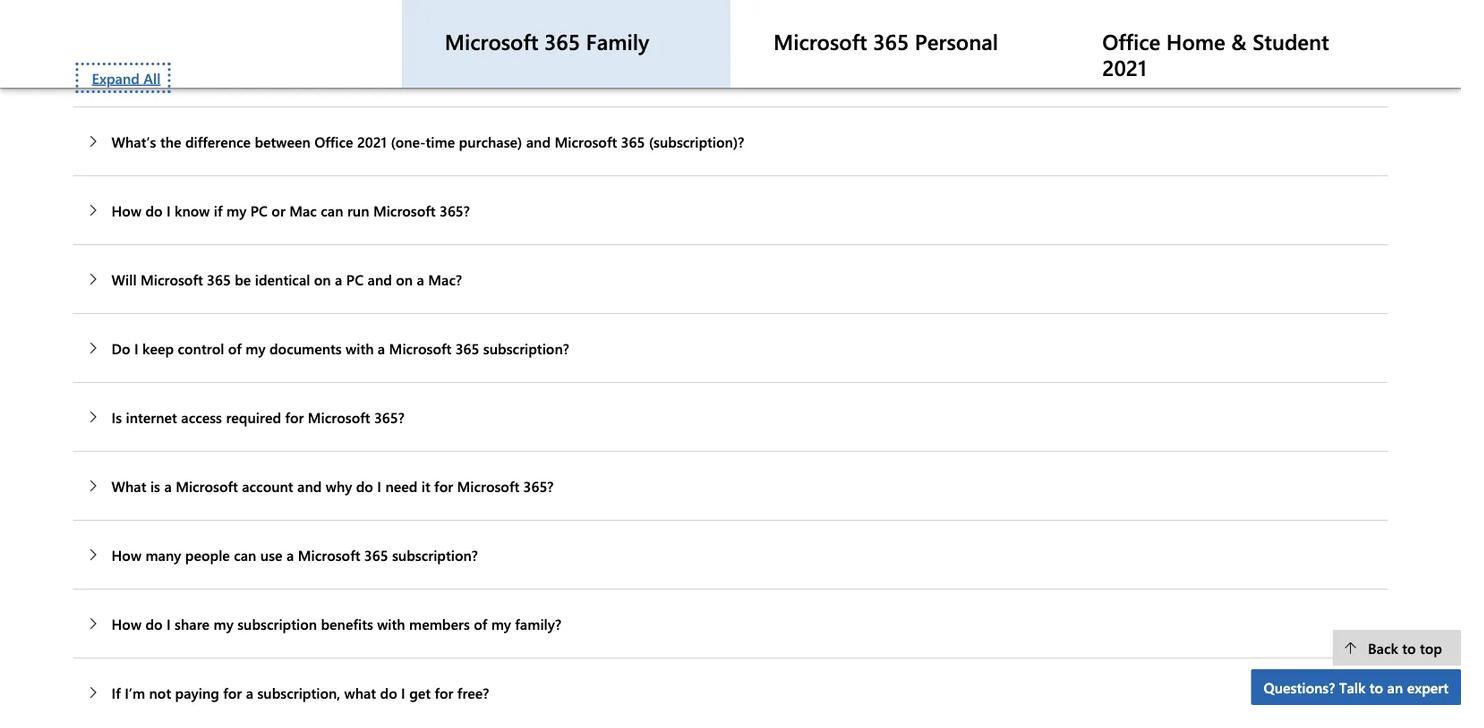 Task type: describe. For each thing, give the bounding box(es) containing it.
get
[[409, 683, 431, 702]]

talk
[[1340, 678, 1366, 697]]

if i'm not paying for a subscription, what do i get for free? button
[[73, 659, 1389, 706]]

is
[[112, 407, 122, 427]]

back
[[1368, 639, 1399, 658]]

paying
[[175, 683, 219, 702]]

how for how many people can use a microsoft 365 subscription?
[[112, 545, 142, 565]]

do i keep control of my documents with a microsoft 365 subscription? button
[[73, 314, 1389, 382]]

know
[[175, 200, 210, 220]]

all for expand all
[[144, 68, 161, 87]]

how many people can use a microsoft 365 subscription?
[[112, 545, 478, 565]]

i'm
[[125, 683, 145, 702]]

questions? talk to an expert button
[[1252, 670, 1462, 706]]

access
[[181, 407, 222, 427]]

for right get
[[435, 683, 454, 702]]

365 left be
[[207, 269, 231, 289]]

0 horizontal spatial 365?
[[374, 407, 405, 427]]

identical
[[255, 269, 310, 289]]

share
[[175, 614, 210, 633]]

my right the share
[[214, 614, 234, 633]]

365 left 'family'
[[545, 27, 580, 56]]

documents
[[270, 338, 342, 358]]

questions?
[[1264, 678, 1336, 697]]

365? inside dropdown button
[[524, 476, 554, 496]]

do right what
[[380, 683, 397, 702]]

if i'm not paying for a subscription, what do i get for free?
[[112, 683, 489, 702]]

will microsoft 365 be identical on a pc and on a mac? button
[[73, 245, 1389, 313]]

expand all button
[[73, 60, 173, 96]]

if
[[214, 200, 223, 220]]

back to top link
[[1333, 630, 1462, 666]]

free?
[[458, 683, 489, 702]]

not
[[149, 683, 171, 702]]

i inside the what is a microsoft account and why do i need it for microsoft 365? dropdown button
[[377, 476, 382, 496]]

do left know
[[145, 200, 163, 220]]

run
[[347, 200, 369, 220]]

if
[[112, 683, 121, 702]]

or
[[272, 200, 286, 220]]

what is a microsoft account and why do i need it for microsoft 365?
[[112, 476, 554, 496]]

account
[[242, 476, 293, 496]]

1 on from the left
[[314, 269, 331, 289]]

for right paying
[[223, 683, 242, 702]]

what is a microsoft account and why do i need it for microsoft 365? button
[[73, 452, 1389, 520]]

1 horizontal spatial and
[[368, 269, 392, 289]]

use
[[260, 545, 283, 565]]

mac?
[[428, 269, 462, 289]]

microsoft 365 family
[[445, 27, 649, 56]]

asked
[[695, 3, 782, 47]]

do right the 'why'
[[356, 476, 373, 496]]

frequently
[[526, 3, 686, 47]]

benefits
[[321, 614, 373, 633]]

expand all
[[92, 68, 161, 87]]

of inside do i keep control of my documents with a microsoft 365 subscription? "dropdown button"
[[228, 338, 242, 358]]

with for a
[[346, 338, 374, 358]]

how do i share my subscription benefits with members of my family? button
[[73, 590, 1389, 658]]

student
[[1253, 27, 1330, 56]]

how for how do i share my subscription benefits with members of my family?
[[112, 614, 142, 633]]

subscription
[[237, 614, 317, 633]]

and inside dropdown button
[[297, 476, 322, 496]]

0 vertical spatial and
[[526, 132, 551, 151]]

for right the 'required'
[[285, 407, 304, 427]]

between
[[255, 132, 311, 151]]

to inside dropdown button
[[1370, 678, 1384, 697]]

group containing expand all
[[73, 60, 284, 96]]

is
[[150, 476, 160, 496]]

my left family?
[[491, 614, 511, 633]]

collapse all
[[195, 68, 271, 87]]

mac
[[289, 200, 317, 220]]

personal
[[915, 27, 999, 56]]

what's the difference between office 2021 (one-time purchase) and microsoft 365 (subscription)?
[[112, 132, 745, 151]]

be
[[235, 269, 251, 289]]

i inside 'how do i know if my pc or mac can run microsoft 365?' dropdown button
[[167, 200, 171, 220]]



Task type: locate. For each thing, give the bounding box(es) containing it.
how inside dropdown button
[[112, 200, 142, 220]]

1 horizontal spatial office
[[1103, 27, 1161, 56]]

&
[[1232, 27, 1247, 56]]

0 vertical spatial of
[[228, 338, 242, 358]]

how left many
[[112, 545, 142, 565]]

i inside if i'm not paying for a subscription, what do i get for free? dropdown button
[[401, 683, 405, 702]]

group
[[73, 60, 284, 96]]

required
[[226, 407, 281, 427]]

on right identical in the top of the page
[[314, 269, 331, 289]]

a right documents
[[378, 338, 385, 358]]

pc
[[250, 200, 268, 220], [346, 269, 364, 289]]

1 horizontal spatial of
[[474, 614, 487, 633]]

0 horizontal spatial on
[[314, 269, 331, 289]]

2 how from the top
[[112, 545, 142, 565]]

0 horizontal spatial of
[[228, 338, 242, 358]]

1 horizontal spatial subscription?
[[483, 338, 569, 358]]

my inside dropdown button
[[227, 200, 247, 220]]

can left run
[[321, 200, 343, 220]]

0 horizontal spatial office
[[315, 132, 353, 151]]

keep
[[142, 338, 174, 358]]

people
[[185, 545, 230, 565]]

how left know
[[112, 200, 142, 220]]

all inside "expand all" button
[[144, 68, 161, 87]]

2021 left home
[[1103, 53, 1147, 81]]

is internet access required for microsoft 365? button
[[73, 383, 1389, 451]]

how do i know if my pc or mac can run microsoft 365?
[[112, 200, 470, 220]]

with
[[346, 338, 374, 358], [377, 614, 405, 633]]

365 left (subscription)?
[[621, 132, 645, 151]]

expand
[[92, 68, 140, 87]]

1 all from the left
[[144, 68, 161, 87]]

2021 left (one-
[[357, 132, 387, 151]]

the
[[160, 132, 181, 151]]

1 vertical spatial can
[[234, 545, 257, 565]]

2 horizontal spatial and
[[526, 132, 551, 151]]

1 vertical spatial 365?
[[374, 407, 405, 427]]

0 vertical spatial with
[[346, 338, 374, 358]]

top
[[1420, 639, 1443, 658]]

of
[[228, 338, 242, 358], [474, 614, 487, 633]]

a inside if i'm not paying for a subscription, what do i get for free? dropdown button
[[246, 683, 253, 702]]

pc left or
[[250, 200, 268, 220]]

all inside the collapse all button
[[254, 68, 271, 87]]

i left get
[[401, 683, 405, 702]]

and left the 'why'
[[297, 476, 322, 496]]

2 on from the left
[[396, 269, 413, 289]]

what's the difference between office 2021 (one-time purchase) and microsoft 365 (subscription)? button
[[73, 107, 1389, 175]]

0 vertical spatial 2021
[[1103, 53, 1147, 81]]

of right members
[[474, 614, 487, 633]]

1 horizontal spatial on
[[396, 269, 413, 289]]

365 left personal
[[873, 27, 909, 56]]

all for collapse all
[[254, 68, 271, 87]]

0 vertical spatial can
[[321, 200, 343, 220]]

0 horizontal spatial all
[[144, 68, 161, 87]]

a inside do i keep control of my documents with a microsoft 365 subscription? "dropdown button"
[[378, 338, 385, 358]]

and left mac?
[[368, 269, 392, 289]]

do
[[112, 338, 130, 358]]

and right "purchase)"
[[526, 132, 551, 151]]

how inside dropdown button
[[112, 614, 142, 633]]

i inside how do i share my subscription benefits with members of my family? dropdown button
[[167, 614, 171, 633]]

1 vertical spatial with
[[377, 614, 405, 633]]

office right between
[[315, 132, 353, 151]]

and
[[526, 132, 551, 151], [368, 269, 392, 289], [297, 476, 322, 496]]

purchase)
[[459, 132, 522, 151]]

i left need
[[377, 476, 382, 496]]

microsoft
[[445, 27, 539, 56], [774, 27, 867, 56], [555, 132, 617, 151], [373, 200, 436, 220], [141, 269, 203, 289], [389, 338, 452, 358], [308, 407, 370, 427], [176, 476, 238, 496], [457, 476, 520, 496], [298, 545, 360, 565]]

office home & student 2021
[[1103, 27, 1330, 81]]

0 vertical spatial office
[[1103, 27, 1161, 56]]

0 vertical spatial 365?
[[440, 200, 470, 220]]

a left mac?
[[417, 269, 424, 289]]

will microsoft 365 be identical on a pc and on a mac?
[[112, 269, 462, 289]]

1 how from the top
[[112, 200, 142, 220]]

|
[[173, 68, 177, 87]]

2021
[[1103, 53, 1147, 81], [357, 132, 387, 151]]

how left the share
[[112, 614, 142, 633]]

internet
[[126, 407, 177, 427]]

it
[[422, 476, 431, 496]]

1 vertical spatial how
[[112, 545, 142, 565]]

1 vertical spatial subscription?
[[392, 545, 478, 565]]

2 vertical spatial and
[[297, 476, 322, 496]]

1 horizontal spatial pc
[[346, 269, 364, 289]]

how inside "dropdown button"
[[112, 545, 142, 565]]

members
[[409, 614, 470, 633]]

with for members
[[377, 614, 405, 633]]

pc inside 'how do i know if my pc or mac can run microsoft 365?' dropdown button
[[250, 200, 268, 220]]

to left the top
[[1403, 639, 1416, 658]]

1 vertical spatial pc
[[346, 269, 364, 289]]

1 horizontal spatial to
[[1403, 639, 1416, 658]]

can
[[321, 200, 343, 220], [234, 545, 257, 565]]

my right if
[[227, 200, 247, 220]]

expert
[[1408, 678, 1449, 697]]

of inside how do i share my subscription benefits with members of my family? dropdown button
[[474, 614, 487, 633]]

2 horizontal spatial 365?
[[524, 476, 554, 496]]

how for how do i know if my pc or mac can run microsoft 365?
[[112, 200, 142, 220]]

control
[[178, 338, 224, 358]]

will
[[112, 269, 137, 289]]

all right 'collapse' on the left
[[254, 68, 271, 87]]

frequently asked questions
[[526, 3, 936, 47]]

a inside the what is a microsoft account and why do i need it for microsoft 365? dropdown button
[[164, 476, 172, 496]]

an
[[1388, 678, 1404, 697]]

1 horizontal spatial 365?
[[440, 200, 470, 220]]

of right control
[[228, 338, 242, 358]]

with right documents
[[346, 338, 374, 358]]

how do i know if my pc or mac can run microsoft 365? button
[[73, 176, 1389, 244]]

a right use
[[287, 545, 294, 565]]

subscription? inside how many people can use a microsoft 365 subscription? "dropdown button"
[[392, 545, 478, 565]]

0 vertical spatial subscription?
[[483, 338, 569, 358]]

do left the share
[[145, 614, 163, 633]]

(one-
[[391, 132, 426, 151]]

family
[[586, 27, 649, 56]]

my
[[227, 200, 247, 220], [246, 338, 266, 358], [214, 614, 234, 633], [491, 614, 511, 633]]

1 vertical spatial and
[[368, 269, 392, 289]]

can inside "dropdown button"
[[234, 545, 257, 565]]

my left documents
[[246, 338, 266, 358]]

is internet access required for microsoft 365?
[[112, 407, 405, 427]]

0 horizontal spatial subscription?
[[392, 545, 478, 565]]

what
[[112, 476, 146, 496]]

i left know
[[167, 200, 171, 220]]

0 horizontal spatial pc
[[250, 200, 268, 220]]

2 vertical spatial 365?
[[524, 476, 554, 496]]

0 horizontal spatial 2021
[[357, 132, 387, 151]]

home
[[1167, 27, 1226, 56]]

pc inside the will microsoft 365 be identical on a pc and on a mac? dropdown button
[[346, 269, 364, 289]]

for
[[285, 407, 304, 427], [434, 476, 453, 496], [223, 683, 242, 702], [435, 683, 454, 702]]

1 horizontal spatial 2021
[[1103, 53, 1147, 81]]

do
[[145, 200, 163, 220], [356, 476, 373, 496], [145, 614, 163, 633], [380, 683, 397, 702]]

do i keep control of my documents with a microsoft 365 subscription?
[[112, 338, 569, 358]]

i
[[167, 200, 171, 220], [134, 338, 139, 358], [377, 476, 382, 496], [167, 614, 171, 633], [401, 683, 405, 702]]

need
[[385, 476, 418, 496]]

collapse
[[195, 68, 250, 87]]

office left home
[[1103, 27, 1161, 56]]

1 vertical spatial to
[[1370, 678, 1384, 697]]

office
[[1103, 27, 1161, 56], [315, 132, 353, 151]]

what's
[[112, 132, 156, 151]]

for right it
[[434, 476, 453, 496]]

365
[[545, 27, 580, 56], [873, 27, 909, 56], [621, 132, 645, 151], [207, 269, 231, 289], [456, 338, 480, 358], [364, 545, 388, 565]]

i right do
[[134, 338, 139, 358]]

what
[[344, 683, 376, 702]]

subscription,
[[257, 683, 340, 702]]

365 down need
[[364, 545, 388, 565]]

a right 'is'
[[164, 476, 172, 496]]

questions? talk to an expert
[[1264, 678, 1449, 697]]

how do i share my subscription benefits with members of my family?
[[112, 614, 562, 633]]

i inside do i keep control of my documents with a microsoft 365 subscription? "dropdown button"
[[134, 338, 139, 358]]

1 vertical spatial 2021
[[357, 132, 387, 151]]

office inside 'office home & student 2021'
[[1103, 27, 1161, 56]]

2021 inside what's the difference between office 2021 (one-time purchase) and microsoft 365 (subscription)? dropdown button
[[357, 132, 387, 151]]

back to top
[[1368, 639, 1443, 658]]

on left mac?
[[396, 269, 413, 289]]

how many people can use a microsoft 365 subscription? button
[[73, 521, 1389, 589]]

with right benefits
[[377, 614, 405, 633]]

why
[[326, 476, 352, 496]]

(subscription)?
[[649, 132, 745, 151]]

collapse all button
[[177, 60, 284, 96]]

1 vertical spatial of
[[474, 614, 487, 633]]

365 down mac?
[[456, 338, 480, 358]]

many
[[145, 545, 181, 565]]

0 vertical spatial how
[[112, 200, 142, 220]]

with inside dropdown button
[[377, 614, 405, 633]]

0 vertical spatial pc
[[250, 200, 268, 220]]

can inside dropdown button
[[321, 200, 343, 220]]

pc down run
[[346, 269, 364, 289]]

time
[[426, 132, 455, 151]]

can left use
[[234, 545, 257, 565]]

for inside dropdown button
[[434, 476, 453, 496]]

a right identical in the top of the page
[[335, 269, 343, 289]]

0 horizontal spatial to
[[1370, 678, 1384, 697]]

subscription? inside do i keep control of my documents with a microsoft 365 subscription? "dropdown button"
[[483, 338, 569, 358]]

3 how from the top
[[112, 614, 142, 633]]

family?
[[515, 614, 562, 633]]

0 horizontal spatial with
[[346, 338, 374, 358]]

i left the share
[[167, 614, 171, 633]]

all left |
[[144, 68, 161, 87]]

to left an
[[1370, 678, 1384, 697]]

a left "subscription,"
[[246, 683, 253, 702]]

2 vertical spatial how
[[112, 614, 142, 633]]

difference
[[185, 132, 251, 151]]

a inside how many people can use a microsoft 365 subscription? "dropdown button"
[[287, 545, 294, 565]]

with inside "dropdown button"
[[346, 338, 374, 358]]

365?
[[440, 200, 470, 220], [374, 407, 405, 427], [524, 476, 554, 496]]

1 horizontal spatial all
[[254, 68, 271, 87]]

1 horizontal spatial with
[[377, 614, 405, 633]]

my inside "dropdown button"
[[246, 338, 266, 358]]

0 vertical spatial to
[[1403, 639, 1416, 658]]

questions
[[791, 3, 936, 47]]

to
[[1403, 639, 1416, 658], [1370, 678, 1384, 697]]

2 all from the left
[[254, 68, 271, 87]]

subscription?
[[483, 338, 569, 358], [392, 545, 478, 565]]

1 horizontal spatial can
[[321, 200, 343, 220]]

0 horizontal spatial can
[[234, 545, 257, 565]]

microsoft 365 personal
[[774, 27, 999, 56]]

office inside what's the difference between office 2021 (one-time purchase) and microsoft 365 (subscription)? dropdown button
[[315, 132, 353, 151]]

2021 inside 'office home & student 2021'
[[1103, 53, 1147, 81]]

1 vertical spatial office
[[315, 132, 353, 151]]

0 horizontal spatial and
[[297, 476, 322, 496]]



Task type: vqa. For each thing, say whether or not it's contained in the screenshot.
'Back'
yes



